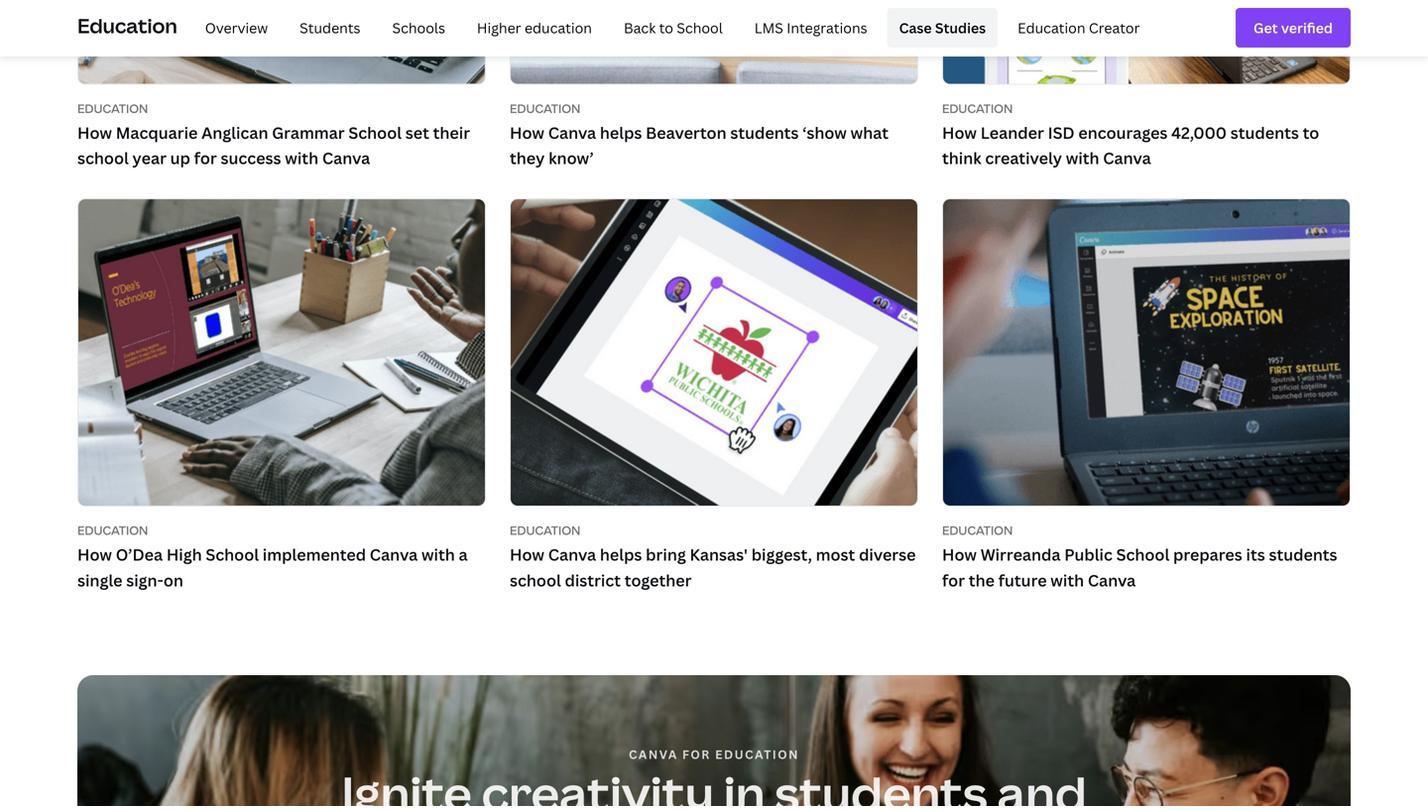 Task type: locate. For each thing, give the bounding box(es) containing it.
with
[[285, 147, 319, 169], [1066, 147, 1100, 169], [422, 544, 455, 566], [1051, 570, 1085, 591]]

success
[[221, 147, 281, 169]]

canva inside education how leander isd encourages 42,000 students to think creatively with canva
[[1104, 147, 1152, 169]]

students right its
[[1270, 544, 1338, 566]]

how up the
[[943, 544, 977, 566]]

future
[[999, 570, 1047, 591]]

0 vertical spatial for
[[194, 147, 217, 169]]

education
[[77, 12, 177, 39], [1018, 18, 1086, 37], [77, 100, 148, 116], [510, 100, 581, 116], [943, 100, 1013, 116], [77, 523, 148, 539], [510, 523, 581, 539], [943, 523, 1013, 539], [715, 747, 800, 763]]

education inside education how wirreanda public school prepares its students for the future with canva
[[943, 523, 1013, 539]]

2 horizontal spatial for
[[943, 570, 965, 591]]

kansas'
[[690, 544, 748, 566]]

how inside the education how macquarie anglican grammar school set their school year up for success with canva
[[77, 122, 112, 143]]

how inside education how wirreanda public school prepares its students for the future with canva
[[943, 544, 977, 566]]

higher education link
[[465, 8, 604, 48]]

education for education how macquarie anglican grammar school set their school year up for success with canva
[[77, 100, 148, 116]]

students inside education how leander isd encourages 42,000 students to think creatively with canva
[[1231, 122, 1300, 143]]

how for how wirreanda public school prepares its students for the future with canva
[[943, 544, 977, 566]]

education creator
[[1018, 18, 1141, 37]]

get verified image
[[1254, 17, 1334, 39]]

how inside education how canva helps beaverton students 'show what they know'
[[510, 122, 545, 143]]

single
[[77, 570, 123, 591]]

0 vertical spatial helps
[[600, 122, 642, 143]]

how for how canva helps bring kansas' biggest, most diverse school district together
[[510, 544, 545, 566]]

0 vertical spatial school
[[77, 147, 129, 169]]

how left macquarie
[[77, 122, 112, 143]]

0 horizontal spatial for
[[194, 147, 217, 169]]

with down public
[[1051, 570, 1085, 591]]

education for education how o'dea high school implemented canva with a single sign-on
[[77, 523, 148, 539]]

think
[[943, 147, 982, 169]]

1 vertical spatial school
[[510, 570, 561, 591]]

what
[[851, 122, 889, 143]]

studies
[[936, 18, 986, 37]]

canva
[[548, 122, 596, 143], [322, 147, 370, 169], [1104, 147, 1152, 169], [370, 544, 418, 566], [548, 544, 596, 566], [1088, 570, 1136, 591], [629, 747, 678, 763]]

how right a at the bottom left of the page
[[510, 544, 545, 566]]

helps inside education how canva helps beaverton students 'show what they know'
[[600, 122, 642, 143]]

education inside education how canva helps bring kansas' biggest, most diverse school district together
[[510, 523, 581, 539]]

integrations
[[787, 18, 868, 37]]

o'dea high school canva design on laptop image
[[78, 200, 485, 506]]

schools
[[392, 18, 445, 37]]

canva inside education how o'dea high school implemented canva with a single sign-on
[[370, 544, 418, 566]]

for inside education how wirreanda public school prepares its students for the future with canva
[[943, 570, 965, 591]]

helps
[[600, 122, 642, 143], [600, 544, 642, 566]]

to inside back to school link
[[659, 18, 674, 37]]

school inside the education how macquarie anglican grammar school set their school year up for success with canva
[[349, 122, 402, 143]]

helps inside education how canva helps bring kansas' biggest, most diverse school district together
[[600, 544, 642, 566]]

school inside education how wirreanda public school prepares its students for the future with canva
[[1117, 544, 1170, 566]]

education how canva helps bring kansas' biggest, most diverse school district together
[[510, 523, 916, 591]]

public
[[1065, 544, 1113, 566]]

students inside education how canva helps beaverton students 'show what they know'
[[731, 122, 799, 143]]

menu bar containing overview
[[185, 8, 1152, 48]]

how for how leander isd encourages 42,000 students to think creatively with canva
[[943, 122, 977, 143]]

education inside education how o'dea high school implemented canva with a single sign-on
[[77, 523, 148, 539]]

school right public
[[1117, 544, 1170, 566]]

lms integrations
[[755, 18, 868, 37]]

0 horizontal spatial school
[[77, 147, 129, 169]]

school right high
[[206, 544, 259, 566]]

helps left beaverton
[[600, 122, 642, 143]]

how up they
[[510, 122, 545, 143]]

school
[[77, 147, 129, 169], [510, 570, 561, 591]]

students left 'show
[[731, 122, 799, 143]]

1 horizontal spatial to
[[1303, 122, 1320, 143]]

1 vertical spatial for
[[943, 570, 965, 591]]

school
[[677, 18, 723, 37], [349, 122, 402, 143], [206, 544, 259, 566], [1117, 544, 1170, 566]]

education for education
[[77, 12, 177, 39]]

education inside the education how macquarie anglican grammar school set their school year up for success with canva
[[77, 100, 148, 116]]

grammar
[[272, 122, 345, 143]]

school left year
[[77, 147, 129, 169]]

how up single
[[77, 544, 112, 566]]

how for how o'dea high school implemented canva with a single sign-on
[[77, 544, 112, 566]]

school inside menu bar
[[677, 18, 723, 37]]

1 vertical spatial helps
[[600, 544, 642, 566]]

0 vertical spatial to
[[659, 18, 674, 37]]

how inside education how canva helps bring kansas' biggest, most diverse school district together
[[510, 544, 545, 566]]

a
[[459, 544, 468, 566]]

helps for beaverton
[[600, 122, 642, 143]]

canva inside education how wirreanda public school prepares its students for the future with canva
[[1088, 570, 1136, 591]]

1 vertical spatial to
[[1303, 122, 1320, 143]]

creatively
[[986, 147, 1063, 169]]

how up think
[[943, 122, 977, 143]]

education inside education how canva helps beaverton students 'show what they know'
[[510, 100, 581, 116]]

2 helps from the top
[[600, 544, 642, 566]]

education inside education how leander isd encourages 42,000 students to think creatively with canva
[[943, 100, 1013, 116]]

school inside education how canva helps bring kansas' biggest, most diverse school district together
[[510, 570, 561, 591]]

school left set
[[349, 122, 402, 143]]

prepares
[[1174, 544, 1243, 566]]

with down isd
[[1066, 147, 1100, 169]]

with down "grammar"
[[285, 147, 319, 169]]

with inside education how leander isd encourages 42,000 students to think creatively with canva
[[1066, 147, 1100, 169]]

'show
[[803, 122, 847, 143]]

students
[[300, 18, 361, 37]]

students link
[[288, 8, 373, 48]]

education creator link
[[1006, 8, 1152, 48]]

creator
[[1089, 18, 1141, 37]]

biggest,
[[752, 544, 813, 566]]

anglican
[[202, 122, 268, 143]]

students right the 42,000
[[1231, 122, 1300, 143]]

overview
[[205, 18, 268, 37]]

education how leander isd encourages 42,000 students to think creatively with canva
[[943, 100, 1320, 169]]

school left district
[[510, 570, 561, 591]]

year
[[132, 147, 167, 169]]

education how canva helps beaverton students 'show what they know'
[[510, 100, 889, 169]]

1 helps from the top
[[600, 122, 642, 143]]

with left a at the bottom left of the page
[[422, 544, 455, 566]]

how
[[77, 122, 112, 143], [510, 122, 545, 143], [943, 122, 977, 143], [77, 544, 112, 566], [510, 544, 545, 566], [943, 544, 977, 566]]

school right back on the left top of page
[[677, 18, 723, 37]]

high
[[167, 544, 202, 566]]

1 horizontal spatial school
[[510, 570, 561, 591]]

how inside education how leander isd encourages 42,000 students to think creatively with canva
[[943, 122, 977, 143]]

menu bar
[[185, 8, 1152, 48]]

how inside education how o'dea high school implemented canva with a single sign-on
[[77, 544, 112, 566]]

to
[[659, 18, 674, 37], [1303, 122, 1320, 143]]

on
[[164, 570, 183, 591]]

education for education how canva helps beaverton students 'show what they know'
[[510, 100, 581, 116]]

for
[[194, 147, 217, 169], [943, 570, 965, 591], [683, 747, 711, 763]]

most
[[816, 544, 856, 566]]

1 horizontal spatial for
[[683, 747, 711, 763]]

case
[[900, 18, 932, 37]]

helps up district
[[600, 544, 642, 566]]

with inside the education how macquarie anglican grammar school set their school year up for success with canva
[[285, 147, 319, 169]]

students
[[731, 122, 799, 143], [1231, 122, 1300, 143], [1270, 544, 1338, 566]]

0 horizontal spatial to
[[659, 18, 674, 37]]

lms
[[755, 18, 784, 37]]



Task type: vqa. For each thing, say whether or not it's contained in the screenshot.
a
yes



Task type: describe. For each thing, give the bounding box(es) containing it.
with inside education how o'dea high school implemented canva with a single sign-on
[[422, 544, 455, 566]]

schools link
[[381, 8, 457, 48]]

how for how macquarie anglican grammar school set their school year up for success with canva
[[77, 122, 112, 143]]

its
[[1247, 544, 1266, 566]]

helps for bring
[[600, 544, 642, 566]]

education for education how leander isd encourages 42,000 students to think creatively with canva
[[943, 100, 1013, 116]]

higher
[[477, 18, 521, 37]]

up
[[170, 147, 190, 169]]

leander school district thumbnail image
[[944, 0, 1350, 84]]

case studies
[[900, 18, 986, 37]]

case studies link
[[888, 8, 998, 48]]

canva inside the education how macquarie anglican grammar school set their school year up for success with canva
[[322, 147, 370, 169]]

education for education how canva helps bring kansas' biggest, most diverse school district together
[[510, 523, 581, 539]]

together
[[625, 570, 692, 591]]

for inside the education how macquarie anglican grammar school set their school year up for success with canva
[[194, 147, 217, 169]]

the
[[969, 570, 995, 591]]

students inside education how wirreanda public school prepares its students for the future with canva
[[1270, 544, 1338, 566]]

education element
[[77, 0, 1351, 56]]

encourages
[[1079, 122, 1168, 143]]

district
[[565, 570, 621, 591]]

macquarie
[[116, 122, 198, 143]]

set
[[406, 122, 430, 143]]

canva inside education how canva helps beaverton students 'show what they know'
[[548, 122, 596, 143]]

with inside education how wirreanda public school prepares its students for the future with canva
[[1051, 570, 1085, 591]]

canva for education
[[629, 747, 800, 763]]

school inside education how o'dea high school implemented canva with a single sign-on
[[206, 544, 259, 566]]

menu bar inside the education element
[[185, 8, 1152, 48]]

isd
[[1048, 122, 1075, 143]]

2 vertical spatial for
[[683, 747, 711, 763]]

how for how canva helps beaverton students 'show what they know'
[[510, 122, 545, 143]]

know'
[[549, 147, 594, 169]]

back to school
[[624, 18, 723, 37]]

education for education how wirreanda public school prepares its students for the future with canva
[[943, 523, 1013, 539]]

42,000
[[1172, 122, 1227, 143]]

sign-
[[126, 570, 164, 591]]

overview link
[[193, 8, 280, 48]]

education how o'dea high school implemented canva with a single sign-on
[[77, 523, 468, 591]]

canva design files shown in desktop and mobile interfaces image
[[511, 0, 918, 84]]

education how wirreanda public school prepares its students for the future with canva
[[943, 523, 1338, 591]]

education how macquarie anglican grammar school set their school year up for success with canva
[[77, 100, 470, 169]]

canva inside education how canva helps bring kansas' biggest, most diverse school district together
[[548, 544, 596, 566]]

education
[[525, 18, 592, 37]]

wirreanda
[[981, 544, 1061, 566]]

o'dea
[[116, 544, 163, 566]]

back to school link
[[612, 8, 735, 48]]

beaverton
[[646, 122, 727, 143]]

education for education creator
[[1018, 18, 1086, 37]]

to inside education how leander isd encourages 42,000 students to think creatively with canva
[[1303, 122, 1320, 143]]

leander
[[981, 122, 1045, 143]]

back
[[624, 18, 656, 37]]

their
[[433, 122, 470, 143]]

higher education
[[477, 18, 592, 37]]

diverse
[[859, 544, 916, 566]]

lms integrations link
[[743, 8, 880, 48]]

school inside the education how macquarie anglican grammar school set their school year up for success with canva
[[77, 147, 129, 169]]

bring
[[646, 544, 686, 566]]

they
[[510, 147, 545, 169]]

implemented
[[263, 544, 366, 566]]



